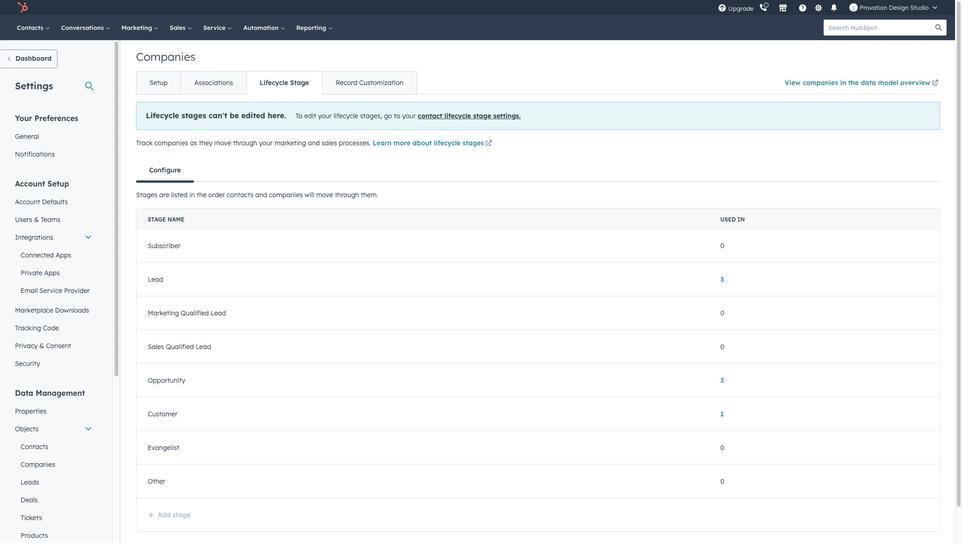 Task type: locate. For each thing, give the bounding box(es) containing it.
0 vertical spatial account
[[15, 179, 45, 188]]

&
[[34, 216, 39, 224], [39, 342, 44, 350]]

can't
[[209, 111, 227, 120]]

1 horizontal spatial sales
[[170, 24, 187, 31]]

0 for other
[[721, 477, 725, 486]]

tickets link
[[9, 509, 98, 527]]

objects
[[15, 425, 39, 434]]

0 horizontal spatial setup
[[47, 179, 69, 188]]

1 account from the top
[[15, 179, 45, 188]]

settings
[[15, 80, 53, 92]]

1 horizontal spatial in
[[738, 216, 745, 223]]

lifecycle for stages
[[434, 139, 461, 147]]

0 vertical spatial and
[[308, 139, 320, 147]]

0 vertical spatial 3 button
[[721, 275, 725, 284]]

stages down contact lifecycle stage settings. link
[[463, 139, 484, 147]]

3 for lead
[[721, 275, 725, 284]]

1 vertical spatial companies
[[154, 139, 188, 147]]

1 vertical spatial companies
[[21, 461, 55, 469]]

0 horizontal spatial companies
[[21, 461, 55, 469]]

dashboard
[[15, 54, 52, 63]]

4 0 from the top
[[721, 444, 725, 452]]

add
[[158, 511, 171, 520]]

3 0 from the top
[[721, 343, 725, 351]]

design
[[889, 4, 909, 11]]

track companies as they move through your marketing and sales processes.
[[136, 139, 373, 147]]

leads
[[21, 478, 39, 487]]

3 for opportunity
[[721, 376, 725, 385]]

companies left will
[[269, 191, 303, 199]]

through left "them."
[[335, 191, 359, 199]]

account up account defaults
[[15, 179, 45, 188]]

1 vertical spatial stage
[[148, 216, 166, 223]]

0 horizontal spatial through
[[233, 139, 257, 147]]

apps down connected apps link
[[44, 269, 60, 277]]

objects button
[[9, 420, 98, 438]]

lifecycle left stages,
[[334, 112, 358, 120]]

companies left as
[[154, 139, 188, 147]]

lead for marketing qualified lead
[[211, 309, 226, 317]]

tab panel
[[136, 181, 941, 540]]

2 vertical spatial in
[[738, 216, 745, 223]]

customer
[[148, 410, 178, 418]]

your preferences
[[15, 114, 78, 123]]

3 button
[[721, 275, 725, 284], [721, 376, 725, 385]]

marketplace downloads
[[15, 306, 89, 315]]

0 horizontal spatial companies
[[154, 139, 188, 147]]

consent
[[46, 342, 71, 350]]

0 vertical spatial 3
[[721, 275, 725, 284]]

1 horizontal spatial stage
[[290, 79, 309, 87]]

service down private apps link
[[40, 287, 62, 295]]

sales
[[322, 139, 337, 147]]

companies
[[136, 50, 196, 64], [21, 461, 55, 469]]

2 vertical spatial companies
[[269, 191, 303, 199]]

1 vertical spatial and
[[255, 191, 267, 199]]

your
[[318, 112, 332, 120], [402, 112, 416, 120], [259, 139, 273, 147]]

0 horizontal spatial the
[[197, 191, 207, 199]]

qualified
[[181, 309, 209, 317], [166, 343, 194, 351]]

service right the sales link
[[203, 24, 228, 31]]

qualified up sales qualified lead
[[181, 309, 209, 317]]

and
[[308, 139, 320, 147], [255, 191, 267, 199]]

0 vertical spatial contacts
[[17, 24, 45, 31]]

marketing up sales qualified lead
[[148, 309, 179, 317]]

upgrade image
[[718, 4, 727, 12]]

through down the edited
[[233, 139, 257, 147]]

qualified for marketing
[[181, 309, 209, 317]]

1 horizontal spatial through
[[335, 191, 359, 199]]

properties
[[15, 407, 47, 416]]

in right listed
[[189, 191, 195, 199]]

sales qualified lead
[[148, 343, 211, 351]]

0 vertical spatial move
[[214, 139, 231, 147]]

0 horizontal spatial service
[[40, 287, 62, 295]]

lifecycle right contact in the top of the page
[[445, 112, 471, 120]]

1 horizontal spatial the
[[849, 79, 859, 87]]

0 vertical spatial qualified
[[181, 309, 209, 317]]

the left data
[[849, 79, 859, 87]]

link opens in a new window image
[[932, 78, 939, 89], [932, 80, 939, 87], [486, 138, 492, 150], [486, 140, 492, 147]]

0 vertical spatial apps
[[56, 251, 71, 260]]

add stage
[[158, 511, 191, 520]]

they
[[199, 139, 213, 147]]

stages left can't
[[182, 111, 206, 120]]

service
[[203, 24, 228, 31], [40, 287, 62, 295]]

your right "edit"
[[318, 112, 332, 120]]

0 vertical spatial setup
[[150, 79, 168, 87]]

the
[[849, 79, 859, 87], [197, 191, 207, 199]]

menu
[[718, 0, 944, 15]]

properties link
[[9, 403, 98, 420]]

Search HubSpot search field
[[824, 20, 939, 36]]

conversations link
[[56, 15, 116, 40]]

0 vertical spatial service
[[203, 24, 228, 31]]

provation
[[860, 4, 888, 11]]

1
[[721, 410, 724, 418]]

here.
[[268, 111, 286, 120]]

0 vertical spatial &
[[34, 216, 39, 224]]

account for account setup
[[15, 179, 45, 188]]

sales up opportunity
[[148, 343, 164, 351]]

1 vertical spatial stage
[[173, 511, 191, 520]]

companies up 'leads'
[[21, 461, 55, 469]]

1 vertical spatial lead
[[211, 309, 226, 317]]

sales right marketing "link"
[[170, 24, 187, 31]]

calling icon image
[[760, 4, 768, 12]]

marketplace downloads link
[[9, 302, 98, 319]]

1 3 from the top
[[721, 275, 725, 284]]

1 vertical spatial contacts
[[21, 443, 48, 451]]

marketing for marketing
[[122, 24, 154, 31]]

marketplace
[[15, 306, 53, 315]]

lifecycle up here.
[[260, 79, 288, 87]]

0 horizontal spatial lifecycle
[[146, 111, 179, 120]]

qualified for sales
[[166, 343, 194, 351]]

record customization
[[336, 79, 404, 87]]

2 horizontal spatial companies
[[803, 79, 839, 87]]

stage
[[473, 112, 492, 120], [173, 511, 191, 520]]

stages,
[[360, 112, 382, 120]]

companies right view
[[803, 79, 839, 87]]

1 0 from the top
[[721, 242, 725, 250]]

are
[[159, 191, 169, 199]]

1 3 button from the top
[[721, 275, 725, 284]]

your left the marketing
[[259, 139, 273, 147]]

& right privacy
[[39, 342, 44, 350]]

dashboard link
[[0, 50, 58, 68]]

notifications button
[[827, 0, 842, 15]]

marketing
[[122, 24, 154, 31], [148, 309, 179, 317]]

& inside privacy & consent link
[[39, 342, 44, 350]]

setup
[[150, 79, 168, 87], [47, 179, 69, 188]]

2 vertical spatial lead
[[196, 343, 211, 351]]

marketing left the sales link
[[122, 24, 154, 31]]

1 vertical spatial sales
[[148, 343, 164, 351]]

1 vertical spatial 3 button
[[721, 376, 725, 385]]

email service provider link
[[9, 282, 98, 300]]

tracking code
[[15, 324, 59, 333]]

contacts inside data management element
[[21, 443, 48, 451]]

account up "users"
[[15, 198, 40, 206]]

view companies in the data model overview link
[[785, 72, 941, 94]]

contacts down hubspot link
[[17, 24, 45, 31]]

1 vertical spatial lifecycle
[[146, 111, 179, 120]]

companies link
[[9, 456, 98, 474]]

stage right 'add'
[[173, 511, 191, 520]]

0 vertical spatial sales
[[170, 24, 187, 31]]

lead
[[148, 275, 163, 284], [211, 309, 226, 317], [196, 343, 211, 351]]

0 horizontal spatial stages
[[182, 111, 206, 120]]

lifecycle down the setup link
[[146, 111, 179, 120]]

1 vertical spatial account
[[15, 198, 40, 206]]

sales for sales
[[170, 24, 187, 31]]

processes.
[[339, 139, 371, 147]]

0 vertical spatial companies
[[803, 79, 839, 87]]

lifecycle right about
[[434, 139, 461, 147]]

account inside "link"
[[15, 198, 40, 206]]

apps down the integrations button
[[56, 251, 71, 260]]

1 horizontal spatial lifecycle
[[260, 79, 288, 87]]

0 vertical spatial contacts link
[[11, 15, 56, 40]]

1 horizontal spatial companies
[[136, 50, 196, 64]]

0 horizontal spatial stage
[[173, 511, 191, 520]]

0 horizontal spatial sales
[[148, 343, 164, 351]]

1 vertical spatial setup
[[47, 179, 69, 188]]

1 vertical spatial contacts link
[[9, 438, 98, 456]]

0 horizontal spatial stage
[[148, 216, 166, 223]]

1 horizontal spatial setup
[[150, 79, 168, 87]]

stage left name
[[148, 216, 166, 223]]

1 horizontal spatial stages
[[463, 139, 484, 147]]

1 vertical spatial in
[[189, 191, 195, 199]]

stage left settings.
[[473, 112, 492, 120]]

to
[[394, 112, 401, 120]]

other
[[148, 477, 165, 486]]

in right used
[[738, 216, 745, 223]]

contacts
[[17, 24, 45, 31], [21, 443, 48, 451]]

& right "users"
[[34, 216, 39, 224]]

overview
[[901, 79, 931, 87]]

5 0 from the top
[[721, 477, 725, 486]]

1 vertical spatial apps
[[44, 269, 60, 277]]

0 vertical spatial the
[[849, 79, 859, 87]]

integrations
[[15, 233, 53, 242]]

2 account from the top
[[15, 198, 40, 206]]

0 horizontal spatial &
[[34, 216, 39, 224]]

0 for marketing qualified lead
[[721, 309, 725, 317]]

1 vertical spatial through
[[335, 191, 359, 199]]

lifecycle for lifecycle stages can't be edited here.
[[146, 111, 179, 120]]

0 horizontal spatial in
[[189, 191, 195, 199]]

automation
[[243, 24, 281, 31]]

1 vertical spatial service
[[40, 287, 62, 295]]

0 for sales qualified lead
[[721, 343, 725, 351]]

move right they
[[214, 139, 231, 147]]

1 horizontal spatial &
[[39, 342, 44, 350]]

1 vertical spatial the
[[197, 191, 207, 199]]

companies up the setup link
[[136, 50, 196, 64]]

3 button for opportunity
[[721, 376, 725, 385]]

1 vertical spatial qualified
[[166, 343, 194, 351]]

menu containing provation design studio
[[718, 0, 944, 15]]

data management
[[15, 389, 85, 398]]

contacts link down hubspot link
[[11, 15, 56, 40]]

0 horizontal spatial and
[[255, 191, 267, 199]]

contacts link down objects
[[9, 438, 98, 456]]

1 vertical spatial &
[[39, 342, 44, 350]]

deals link
[[9, 492, 98, 509]]

and right contacts
[[255, 191, 267, 199]]

lifecycle stage link
[[246, 72, 322, 94]]

navigation
[[136, 71, 417, 94]]

move right will
[[316, 191, 333, 199]]

account
[[15, 179, 45, 188], [15, 198, 40, 206]]

1 horizontal spatial companies
[[269, 191, 303, 199]]

your right the to at the top of the page
[[402, 112, 416, 120]]

the left order
[[197, 191, 207, 199]]

associations
[[194, 79, 233, 87]]

customization
[[359, 79, 404, 87]]

apps for private apps
[[44, 269, 60, 277]]

2 0 from the top
[[721, 309, 725, 317]]

help button
[[795, 0, 811, 15]]

marketing link
[[116, 15, 164, 40]]

sales link
[[164, 15, 198, 40]]

email service provider
[[21, 287, 90, 295]]

1 vertical spatial move
[[316, 191, 333, 199]]

in left data
[[841, 79, 847, 87]]

0 vertical spatial marketing
[[122, 24, 154, 31]]

2 3 button from the top
[[721, 376, 725, 385]]

0 vertical spatial lifecycle
[[260, 79, 288, 87]]

1 horizontal spatial move
[[316, 191, 333, 199]]

1 vertical spatial marketing
[[148, 309, 179, 317]]

qualified down marketing qualified lead at bottom
[[166, 343, 194, 351]]

link opens in a new window image inside learn more about lifecycle stages link
[[486, 140, 492, 147]]

lifecycle
[[334, 112, 358, 120], [445, 112, 471, 120], [434, 139, 461, 147]]

marketing inside "link"
[[122, 24, 154, 31]]

private apps link
[[9, 264, 98, 282]]

apps
[[56, 251, 71, 260], [44, 269, 60, 277]]

0 vertical spatial stage
[[473, 112, 492, 120]]

and left sales
[[308, 139, 320, 147]]

0 vertical spatial stages
[[182, 111, 206, 120]]

private
[[21, 269, 42, 277]]

& inside users & teams link
[[34, 216, 39, 224]]

contacts down objects
[[21, 443, 48, 451]]

2 3 from the top
[[721, 376, 725, 385]]

stage up to
[[290, 79, 309, 87]]

order
[[208, 191, 225, 199]]

1 vertical spatial 3
[[721, 376, 725, 385]]

users & teams
[[15, 216, 60, 224]]

2 horizontal spatial in
[[841, 79, 847, 87]]

move
[[214, 139, 231, 147], [316, 191, 333, 199]]



Task type: vqa. For each thing, say whether or not it's contained in the screenshot.
the 'Lifecycle' to the top
yes



Task type: describe. For each thing, give the bounding box(es) containing it.
navigation containing setup
[[136, 71, 417, 94]]

contact
[[418, 112, 443, 120]]

companies inside data management element
[[21, 461, 55, 469]]

privacy & consent link
[[9, 337, 98, 355]]

notifications link
[[9, 145, 98, 163]]

account setup element
[[9, 179, 98, 373]]

data
[[15, 389, 33, 398]]

service link
[[198, 15, 238, 40]]

and inside tab panel
[[255, 191, 267, 199]]

edited
[[241, 111, 265, 120]]

& for users
[[34, 216, 39, 224]]

opportunity
[[148, 376, 185, 385]]

0 vertical spatial in
[[841, 79, 847, 87]]

sales for sales qualified lead
[[148, 343, 164, 351]]

general
[[15, 132, 39, 141]]

your
[[15, 114, 32, 123]]

to
[[296, 112, 303, 120]]

settings image
[[815, 4, 823, 12]]

0 vertical spatial through
[[233, 139, 257, 147]]

1 horizontal spatial stage
[[473, 112, 492, 120]]

as
[[190, 139, 197, 147]]

account setup
[[15, 179, 69, 188]]

account for account defaults
[[15, 198, 40, 206]]

code
[[43, 324, 59, 333]]

service inside "account setup" element
[[40, 287, 62, 295]]

general link
[[9, 128, 98, 145]]

reporting
[[296, 24, 328, 31]]

companies for view
[[803, 79, 839, 87]]

help image
[[799, 4, 807, 13]]

apps for connected apps
[[56, 251, 71, 260]]

1 horizontal spatial your
[[318, 112, 332, 120]]

configure
[[149, 166, 181, 174]]

them.
[[361, 191, 378, 199]]

preferences
[[34, 114, 78, 123]]

users
[[15, 216, 32, 224]]

companies for track
[[154, 139, 188, 147]]

stages are listed in the order contacts and companies will move through them.
[[136, 191, 378, 199]]

setup link
[[137, 72, 181, 94]]

0 horizontal spatial move
[[214, 139, 231, 147]]

provation design studio button
[[844, 0, 943, 15]]

connected apps
[[21, 251, 71, 260]]

contact lifecycle stage settings. link
[[418, 112, 521, 120]]

0 vertical spatial lead
[[148, 275, 163, 284]]

studio
[[911, 4, 929, 11]]

3 button for lead
[[721, 275, 725, 284]]

email
[[21, 287, 38, 295]]

about
[[413, 139, 432, 147]]

notifications image
[[830, 4, 839, 13]]

tracking code link
[[9, 319, 98, 337]]

0 vertical spatial stage
[[290, 79, 309, 87]]

security link
[[9, 355, 98, 373]]

data management element
[[9, 388, 98, 543]]

2 horizontal spatial your
[[402, 112, 416, 120]]

lifecycle stage
[[260, 79, 309, 87]]

stage name
[[148, 216, 185, 223]]

hubspot link
[[11, 2, 35, 13]]

privacy & consent
[[15, 342, 71, 350]]

1 vertical spatial stages
[[463, 139, 484, 147]]

marketplaces image
[[779, 4, 788, 13]]

view
[[785, 79, 801, 87]]

lifecycle stages can't be edited here.
[[146, 111, 286, 120]]

notifications
[[15, 150, 55, 159]]

search image
[[936, 24, 942, 31]]

& for privacy
[[39, 342, 44, 350]]

upgrade
[[729, 4, 754, 12]]

evangelist
[[148, 444, 179, 452]]

1 horizontal spatial service
[[203, 24, 228, 31]]

listed
[[171, 191, 188, 199]]

conversations
[[61, 24, 106, 31]]

data
[[861, 79, 876, 87]]

record customization link
[[322, 72, 417, 94]]

tab panel containing stages are listed in the order contacts and companies will move through them.
[[136, 181, 941, 540]]

your preferences element
[[9, 113, 98, 163]]

used in
[[721, 216, 745, 223]]

contacts
[[227, 191, 254, 199]]

name
[[168, 216, 185, 223]]

0 horizontal spatial your
[[259, 139, 273, 147]]

used
[[721, 216, 736, 223]]

stages
[[136, 191, 157, 199]]

tickets
[[21, 514, 42, 522]]

james peterson image
[[850, 3, 858, 12]]

go
[[384, 112, 392, 120]]

contacts link for companies link
[[9, 438, 98, 456]]

settings link
[[813, 3, 825, 12]]

deals
[[21, 496, 38, 505]]

lifecycle for stages,
[[334, 112, 358, 120]]

lifecycle for lifecycle stage
[[260, 79, 288, 87]]

edit
[[304, 112, 316, 120]]

0 for evangelist
[[721, 444, 725, 452]]

marketing qualified lead
[[148, 309, 226, 317]]

configure link
[[136, 159, 194, 183]]

privacy
[[15, 342, 38, 350]]

hubspot image
[[17, 2, 28, 13]]

connected apps link
[[9, 246, 98, 264]]

private apps
[[21, 269, 60, 277]]

add stage button
[[148, 511, 191, 520]]

lead for sales qualified lead
[[196, 343, 211, 351]]

marketing for marketing qualified lead
[[148, 309, 179, 317]]

downloads
[[55, 306, 89, 315]]

management
[[36, 389, 85, 398]]

0 for subscriber
[[721, 242, 725, 250]]

account defaults
[[15, 198, 68, 206]]

track
[[136, 139, 153, 147]]

view companies in the data model overview
[[785, 79, 931, 87]]

contacts link for conversations link
[[11, 15, 56, 40]]

provider
[[64, 287, 90, 295]]

learn
[[373, 139, 392, 147]]

provation design studio
[[860, 4, 929, 11]]

products link
[[9, 527, 98, 543]]

will
[[305, 191, 314, 199]]

automation link
[[238, 15, 291, 40]]

1 horizontal spatial and
[[308, 139, 320, 147]]

0 vertical spatial companies
[[136, 50, 196, 64]]

calling icon button
[[756, 1, 772, 14]]

connected
[[21, 251, 54, 260]]

tracking
[[15, 324, 41, 333]]



